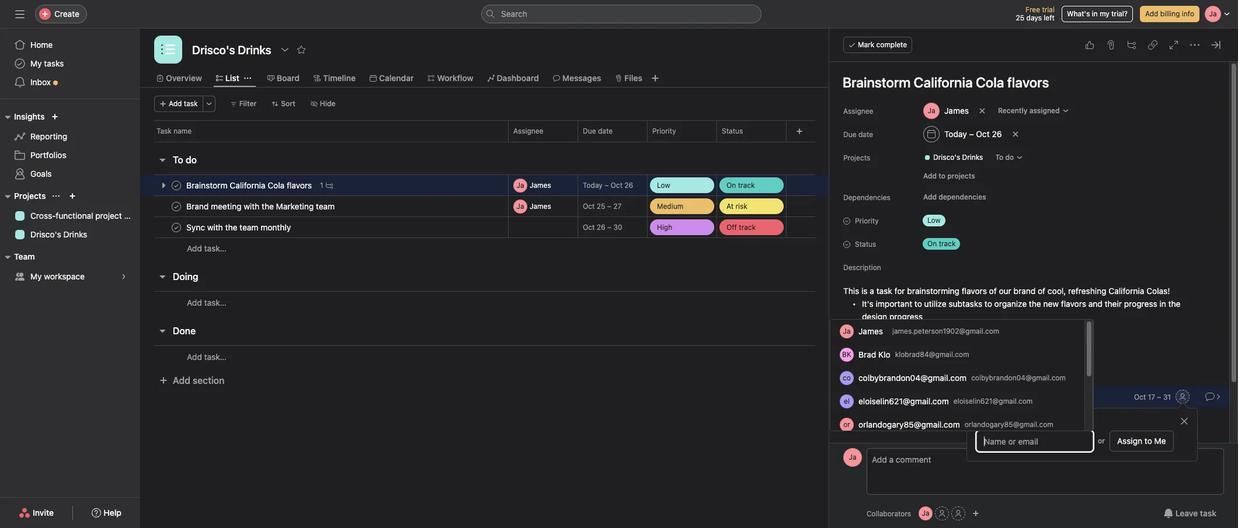 Task type: vqa. For each thing, say whether or not it's contained in the screenshot.
25 to the top
yes



Task type: locate. For each thing, give the bounding box(es) containing it.
2 horizontal spatial assignee
[[977, 419, 1007, 428]]

date for projects
[[859, 130, 873, 139]]

track for on track popup button
[[738, 181, 755, 190]]

1 add task… button from the top
[[187, 242, 227, 255]]

do down name
[[186, 155, 197, 165]]

30
[[614, 223, 622, 232]]

add task… down add a task to this section icon
[[187, 298, 227, 308]]

my inside teams element
[[30, 272, 42, 282]]

track
[[738, 181, 755, 190], [739, 223, 756, 232], [939, 239, 956, 248]]

add down add to projects button at the right of the page
[[923, 193, 937, 202]]

0 horizontal spatial ja button
[[843, 449, 862, 467]]

low button
[[918, 213, 988, 229]]

add task… up section
[[187, 352, 227, 362]]

james for james button
[[530, 181, 551, 190]]

1 vertical spatial task
[[877, 286, 892, 296]]

header to do tree grid
[[140, 175, 829, 259]]

portfolios link
[[7, 146, 133, 165]]

flavors up subtasks
[[962, 286, 987, 296]]

today down james dropdown button at top
[[944, 129, 967, 139]]

1 horizontal spatial today – oct 26
[[944, 129, 1002, 139]]

1 my from the top
[[30, 58, 42, 68]]

james inside dropdown button
[[944, 106, 969, 116]]

ja button down add subtask "button"
[[843, 449, 862, 467]]

1 subtask image
[[326, 182, 333, 189]]

1 vertical spatial progress
[[890, 312, 923, 322]]

completed image
[[169, 199, 183, 213], [169, 220, 183, 235], [841, 390, 855, 404]]

0 horizontal spatial date
[[598, 127, 613, 136]]

to left organize
[[985, 299, 992, 309]]

drinks down 'cross-functional project plan' link
[[63, 230, 87, 239]]

invite
[[33, 508, 54, 518]]

tasks
[[44, 58, 64, 68]]

add task… inside header to do tree grid
[[187, 244, 227, 254]]

0 vertical spatial drinks
[[962, 153, 983, 162]]

status up description
[[855, 240, 876, 249]]

goals
[[30, 169, 52, 179]]

drisco's drinks down 'cross-functional project plan' link
[[30, 230, 87, 239]]

today – oct 26 up oct 25 – 27
[[583, 181, 633, 190]]

oct 26 – 30
[[583, 223, 622, 232]]

progress down important
[[890, 312, 923, 322]]

1 horizontal spatial ja button
[[919, 507, 933, 521]]

projects up 'dependencies'
[[843, 154, 870, 162]]

flavors down refreshing
[[1061, 299, 1086, 309]]

0 vertical spatial priority
[[652, 127, 676, 136]]

drisco's drinks link down functional
[[7, 225, 133, 244]]

workflow
[[437, 73, 473, 83]]

1 horizontal spatial date
[[859, 130, 873, 139]]

1 vertical spatial completed checkbox
[[169, 220, 183, 235]]

2 vertical spatial add task…
[[187, 352, 227, 362]]

0 horizontal spatial projects
[[14, 191, 46, 201]]

1 horizontal spatial on
[[928, 239, 937, 248]]

doing button
[[173, 266, 198, 287]]

0 vertical spatial on
[[727, 181, 736, 190]]

drinks inside the "projects" element
[[63, 230, 87, 239]]

drisco's drinks link
[[919, 152, 988, 164], [7, 225, 133, 244]]

collapse task list for this section image left 'doing'
[[158, 272, 167, 282]]

0 vertical spatial drisco's
[[933, 153, 960, 162]]

add left subtask
[[858, 416, 871, 425]]

task left more actions image
[[184, 99, 198, 108]]

2 horizontal spatial task
[[1200, 509, 1217, 519]]

brand
[[1014, 286, 1036, 296]]

25 inside header to do tree grid
[[597, 202, 605, 211]]

risk
[[736, 202, 748, 211]]

add dependencies button
[[918, 189, 992, 206]]

to up completed image
[[173, 155, 183, 165]]

drisco's drinks
[[933, 153, 983, 162], [30, 230, 87, 239]]

0 vertical spatial drisco's drinks
[[933, 153, 983, 162]]

26
[[992, 129, 1002, 139], [625, 181, 633, 190], [597, 223, 606, 232]]

0 vertical spatial on track
[[727, 181, 755, 190]]

0 vertical spatial flavors
[[962, 286, 987, 296]]

of
[[989, 286, 997, 296], [1038, 286, 1046, 296]]

projects up cross-
[[14, 191, 46, 201]]

oct down oct 25 – 27
[[583, 223, 595, 232]]

0 vertical spatial james
[[944, 106, 969, 116]]

priority down add tab icon
[[652, 127, 676, 136]]

2 horizontal spatial 26
[[992, 129, 1002, 139]]

– right 17
[[1157, 393, 1162, 402]]

track down low dropdown button
[[939, 239, 956, 248]]

add inside header to do tree grid
[[187, 244, 202, 254]]

on
[[727, 181, 736, 190], [928, 239, 937, 248]]

ja right collaborators
[[922, 509, 930, 518]]

drisco's inside the "projects" element
[[30, 230, 61, 239]]

in left my
[[1092, 9, 1098, 18]]

brainstorm california cola flavors cell
[[140, 175, 509, 196]]

of left the cool,
[[1038, 286, 1046, 296]]

oct left 17
[[1134, 393, 1146, 402]]

1 vertical spatial today
[[583, 181, 603, 190]]

2 vertical spatial task…
[[204, 352, 227, 362]]

subtask
[[873, 416, 899, 425]]

0 vertical spatial ja button
[[843, 449, 862, 467]]

2 vertical spatial add task… button
[[187, 351, 227, 364]]

add task… for third add task… button from the top of the page
[[187, 352, 227, 362]]

due for projects
[[843, 130, 857, 139]]

1 vertical spatial james
[[530, 181, 551, 190]]

projects inside main content
[[843, 154, 870, 162]]

date inside main content
[[859, 130, 873, 139]]

collapse task list for this section image
[[158, 327, 167, 336]]

add subtask image
[[1127, 40, 1137, 50]]

teams element
[[0, 246, 140, 289]]

0 horizontal spatial drinks
[[63, 230, 87, 239]]

1 vertical spatial collapse task list for this section image
[[158, 272, 167, 282]]

functional
[[56, 211, 93, 221]]

0 horizontal spatial in
[[1092, 9, 1098, 18]]

insights
[[14, 112, 45, 121]]

0 horizontal spatial drisco's drinks
[[30, 230, 87, 239]]

1 vertical spatial in
[[1160, 299, 1166, 309]]

today up oct 25 – 27
[[583, 181, 603, 190]]

row
[[140, 120, 829, 142], [154, 141, 815, 143], [140, 175, 829, 196], [140, 196, 829, 217], [140, 217, 829, 238]]

0 vertical spatial in
[[1092, 9, 1098, 18]]

on track inside popup button
[[727, 181, 755, 190]]

task
[[184, 99, 198, 108], [877, 286, 892, 296], [1200, 509, 1217, 519]]

1 horizontal spatial assignee
[[843, 107, 873, 116]]

due right add field icon
[[843, 130, 857, 139]]

high
[[657, 223, 672, 232]]

brainstorm california cola flavors dialog
[[829, 29, 1238, 529]]

1 horizontal spatial priority
[[855, 217, 879, 225]]

2 vertical spatial ja
[[922, 509, 930, 518]]

my inside global element
[[30, 58, 42, 68]]

the left new
[[1029, 299, 1041, 309]]

1 horizontal spatial drisco's
[[933, 153, 960, 162]]

task
[[157, 127, 172, 136]]

track right 'off'
[[739, 223, 756, 232]]

my down team
[[30, 272, 42, 282]]

on track up "risk" on the right top of page
[[727, 181, 755, 190]]

3 add task… button from the top
[[187, 351, 227, 364]]

add task… up add a task to this section icon
[[187, 244, 227, 254]]

on down low dropdown button
[[928, 239, 937, 248]]

task… down add a task to this section icon
[[204, 298, 227, 308]]

1 horizontal spatial on track
[[928, 239, 956, 248]]

1 vertical spatial assignee
[[513, 127, 543, 136]]

1 horizontal spatial drisco's drinks
[[933, 153, 983, 162]]

1 vertical spatial drisco's drinks
[[30, 230, 87, 239]]

list image
[[161, 43, 175, 57]]

completed image down completed checkbox
[[169, 220, 183, 235]]

1 add task… from the top
[[187, 244, 227, 254]]

my
[[30, 58, 42, 68], [30, 272, 42, 282]]

help
[[104, 508, 121, 518]]

completed checkbox down "subtasks"
[[841, 390, 855, 404]]

tab actions image
[[244, 75, 251, 82]]

james button
[[918, 100, 974, 121]]

james button
[[513, 178, 575, 192]]

status up on track popup button
[[722, 127, 743, 136]]

0 vertical spatial my
[[30, 58, 42, 68]]

priority down 'dependencies'
[[855, 217, 879, 225]]

task for add task
[[184, 99, 198, 108]]

completed checkbox down completed checkbox
[[169, 220, 183, 235]]

– up oct 25 – 27
[[605, 181, 609, 190]]

2 add task… from the top
[[187, 298, 227, 308]]

track up "risk" on the right top of page
[[738, 181, 755, 190]]

0 horizontal spatial drisco's drinks link
[[7, 225, 133, 244]]

of left our
[[989, 286, 997, 296]]

to left me
[[1145, 436, 1152, 446]]

list link
[[216, 72, 239, 85]]

low
[[657, 181, 670, 190], [928, 216, 941, 225]]

off
[[727, 223, 737, 232]]

files
[[625, 73, 642, 83]]

drisco's up add to projects
[[933, 153, 960, 162]]

low up medium at the right of page
[[657, 181, 670, 190]]

drisco's drinks link inside main content
[[919, 152, 988, 164]]

in down colas!
[[1160, 299, 1166, 309]]

collapse task list for this section image left to do button
[[158, 155, 167, 165]]

drisco's drinks link up add to projects
[[919, 152, 988, 164]]

help button
[[84, 503, 129, 524]]

inbox link
[[7, 73, 133, 92]]

assign
[[1117, 436, 1143, 446]]

1 horizontal spatial in
[[1160, 299, 1166, 309]]

0 vertical spatial projects
[[843, 154, 870, 162]]

new image
[[52, 113, 59, 120]]

due date inside main content
[[843, 130, 873, 139]]

completed image down "subtasks"
[[841, 390, 855, 404]]

task right a
[[877, 286, 892, 296]]

0 vertical spatial drisco's drinks link
[[919, 152, 988, 164]]

0 horizontal spatial do
[[186, 155, 197, 165]]

low up on track dropdown button
[[928, 216, 941, 225]]

0 vertical spatial collapse task list for this section image
[[158, 155, 167, 165]]

1 task… from the top
[[204, 244, 227, 254]]

0 horizontal spatial 26
[[597, 223, 606, 232]]

2 vertical spatial track
[[939, 239, 956, 248]]

what's in my trial? button
[[1062, 6, 1133, 22]]

priority inside main content
[[855, 217, 879, 225]]

Task Name text field
[[857, 391, 970, 404]]

billing
[[1160, 9, 1180, 18]]

this is a task for brainstorming flavors of our brand of cool, refreshing california colas! it's important to utilize subtasks to organize the new flavors and their progress in the design progress
[[843, 286, 1183, 322]]

task right the leave
[[1200, 509, 1217, 519]]

1 collapse task list for this section image from the top
[[158, 155, 167, 165]]

completed checkbox inside sync with the team monthly cell
[[169, 220, 183, 235]]

1 horizontal spatial due date
[[843, 130, 873, 139]]

my left tasks
[[30, 58, 42, 68]]

add left projects
[[923, 172, 937, 180]]

board link
[[267, 72, 300, 85]]

completed checkbox right expand subtask list for the task brainstorm california cola flavors image
[[169, 178, 183, 192]]

more actions image
[[205, 100, 212, 107]]

today – oct 26
[[944, 129, 1002, 139], [583, 181, 633, 190]]

james
[[944, 106, 969, 116], [530, 181, 551, 190], [530, 202, 551, 211]]

0 vertical spatial add task…
[[187, 244, 227, 254]]

priority
[[652, 127, 676, 136], [855, 217, 879, 225]]

1 vertical spatial completed image
[[169, 220, 183, 235]]

add task… button up add a task to this section icon
[[187, 242, 227, 255]]

to inside button
[[1145, 436, 1152, 446]]

my for my tasks
[[30, 58, 42, 68]]

on inside dropdown button
[[928, 239, 937, 248]]

add task… button down add a task to this section icon
[[187, 296, 227, 309]]

to do up completed image
[[173, 155, 197, 165]]

0 vertical spatial task
[[184, 99, 198, 108]]

0 vertical spatial completed image
[[169, 199, 183, 213]]

on track down low dropdown button
[[928, 239, 956, 248]]

completed image down completed image
[[169, 199, 183, 213]]

the down colas!
[[1169, 299, 1181, 309]]

plan
[[124, 211, 140, 221]]

0 vertical spatial track
[[738, 181, 755, 190]]

off track button
[[717, 217, 786, 238]]

hide sidebar image
[[15, 9, 25, 19]]

25 left days
[[1016, 13, 1025, 22]]

the
[[1029, 299, 1041, 309], [1169, 299, 1181, 309]]

collapse task list for this section image
[[158, 155, 167, 165], [158, 272, 167, 282]]

0 horizontal spatial today – oct 26
[[583, 181, 633, 190]]

1 vertical spatial on
[[928, 239, 937, 248]]

do down clear due date icon
[[1005, 153, 1014, 162]]

0 vertical spatial add task… button
[[187, 242, 227, 255]]

drisco's
[[933, 153, 960, 162], [30, 230, 61, 239]]

main content
[[829, 62, 1230, 513]]

0 horizontal spatial the
[[1029, 299, 1041, 309]]

task… up section
[[204, 352, 227, 362]]

1 horizontal spatial drisco's drinks link
[[919, 152, 988, 164]]

add task… row
[[140, 238, 829, 259], [140, 291, 829, 314], [140, 346, 829, 368]]

0 vertical spatial low
[[657, 181, 670, 190]]

completed image
[[169, 178, 183, 192]]

0 vertical spatial task…
[[204, 244, 227, 254]]

due date
[[583, 127, 613, 136], [843, 130, 873, 139]]

sort
[[281, 99, 295, 108]]

due down 'messages' at the top of the page
[[583, 127, 596, 136]]

add section button
[[154, 370, 229, 391]]

team
[[14, 252, 35, 262]]

0 horizontal spatial of
[[989, 286, 997, 296]]

1 add task… row from the top
[[140, 238, 829, 259]]

0 vertical spatial completed checkbox
[[169, 178, 183, 192]]

drisco's drinks up projects
[[933, 153, 983, 162]]

0 vertical spatial today – oct 26
[[944, 129, 1002, 139]]

oct up oct 26 – 30
[[583, 202, 595, 211]]

today – oct 26 down "remove assignee" icon
[[944, 129, 1002, 139]]

0 vertical spatial assignee
[[843, 107, 873, 116]]

2 vertical spatial assignee
[[977, 419, 1007, 428]]

25 left 27
[[597, 202, 605, 211]]

0 vertical spatial today
[[944, 129, 967, 139]]

on up at
[[727, 181, 736, 190]]

ja down james button
[[517, 202, 524, 211]]

date for priority
[[598, 127, 613, 136]]

drisco's inside main content
[[933, 153, 960, 162]]

this
[[843, 286, 859, 296]]

overview link
[[157, 72, 202, 85]]

show options image
[[280, 45, 289, 54]]

completed image for oct 25 – 27
[[169, 199, 183, 213]]

james inside button
[[530, 181, 551, 190]]

0 horizontal spatial drisco's
[[30, 230, 61, 239]]

row containing task name
[[140, 120, 829, 142]]

close image
[[1180, 417, 1189, 426]]

ja down add subtask "button"
[[849, 453, 857, 462]]

drisco's down cross-
[[30, 230, 61, 239]]

0 horizontal spatial to do
[[173, 155, 197, 165]]

to
[[939, 172, 946, 180], [915, 299, 922, 309], [985, 299, 992, 309], [1145, 436, 1152, 446]]

task… up add a task to this section icon
[[204, 244, 227, 254]]

0 horizontal spatial flavors
[[962, 286, 987, 296]]

1 horizontal spatial the
[[1169, 299, 1181, 309]]

what's in my trial?
[[1067, 9, 1128, 18]]

add inside "button"
[[858, 416, 871, 425]]

to do down clear due date icon
[[996, 153, 1014, 162]]

2 my from the top
[[30, 272, 42, 282]]

1 vertical spatial add task… button
[[187, 296, 227, 309]]

assignee inside row
[[513, 127, 543, 136]]

3 add task… from the top
[[187, 352, 227, 362]]

0 horizontal spatial ja
[[517, 202, 524, 211]]

progress down california
[[1124, 299, 1158, 309]]

assign to me button
[[1110, 431, 1174, 452]]

add task… for second add task… button from the bottom
[[187, 298, 227, 308]]

1 horizontal spatial today
[[944, 129, 967, 139]]

to down recently
[[996, 153, 1004, 162]]

assignee
[[843, 107, 873, 116], [513, 127, 543, 136], [977, 419, 1007, 428]]

1 horizontal spatial ja
[[849, 453, 857, 462]]

1 horizontal spatial low
[[928, 216, 941, 225]]

drinks
[[962, 153, 983, 162], [63, 230, 87, 239]]

1 vertical spatial add task… row
[[140, 291, 829, 314]]

1 vertical spatial 25
[[597, 202, 605, 211]]

completed image inside brand meeting with the marketing team cell
[[169, 199, 183, 213]]

1 vertical spatial task…
[[204, 298, 227, 308]]

1 horizontal spatial projects
[[843, 154, 870, 162]]

completed image inside sync with the team monthly cell
[[169, 220, 183, 235]]

due inside main content
[[843, 130, 857, 139]]

None text field
[[189, 39, 274, 60]]

– left 27
[[607, 202, 611, 211]]

today – oct 26 inside header to do tree grid
[[583, 181, 633, 190]]

1 horizontal spatial to
[[996, 153, 1004, 162]]

add up 'doing'
[[187, 244, 202, 254]]

in
[[1092, 9, 1098, 18], [1160, 299, 1166, 309]]

clear due date image
[[1012, 131, 1019, 138]]

add subtask button
[[843, 412, 904, 429]]

add billing info
[[1145, 9, 1194, 18]]

add field image
[[796, 128, 803, 135]]

25 inside free trial 25 days left
[[1016, 13, 1025, 22]]

assignee inside main content
[[843, 107, 873, 116]]

2 vertical spatial 26
[[597, 223, 606, 232]]

add task… button up section
[[187, 351, 227, 364]]

assign to me
[[1117, 436, 1166, 446]]

filter
[[239, 99, 257, 108]]

– left 30
[[608, 223, 612, 232]]

0 horizontal spatial progress
[[890, 312, 923, 322]]

global element
[[0, 29, 140, 99]]

1 horizontal spatial 25
[[1016, 13, 1025, 22]]

2 vertical spatial completed checkbox
[[841, 390, 855, 404]]

1 the from the left
[[1029, 299, 1041, 309]]

0 horizontal spatial task
[[184, 99, 198, 108]]

do
[[1005, 153, 1014, 162], [186, 155, 197, 165]]

0 horizontal spatial status
[[722, 127, 743, 136]]

task… inside header to do tree grid
[[204, 244, 227, 254]]

2 collapse task list for this section image from the top
[[158, 272, 167, 282]]

brand meeting with the marketing team cell
[[140, 196, 509, 217]]

ja button right collaborators
[[919, 507, 933, 521]]

full screen image
[[1169, 40, 1179, 50]]

0 horizontal spatial low
[[657, 181, 670, 190]]

projects button
[[0, 189, 46, 203]]

2 vertical spatial task
[[1200, 509, 1217, 519]]

to left projects
[[939, 172, 946, 180]]

0 vertical spatial 25
[[1016, 13, 1025, 22]]

workflow link
[[428, 72, 473, 85]]

drinks up projects
[[962, 153, 983, 162]]

0 horizontal spatial on track
[[727, 181, 755, 190]]

1 horizontal spatial to do
[[996, 153, 1014, 162]]

leave task button
[[1156, 503, 1224, 525]]

ja inside row
[[517, 202, 524, 211]]

2 horizontal spatial ja
[[922, 509, 930, 518]]

files link
[[615, 72, 642, 85]]

on track button
[[717, 175, 786, 196]]

it's
[[862, 299, 874, 309]]

ja button
[[843, 449, 862, 467], [919, 507, 933, 521]]

add down overview link
[[169, 99, 182, 108]]

1 horizontal spatial due
[[843, 130, 857, 139]]

1 vertical spatial drisco's drinks link
[[7, 225, 133, 244]]

due
[[583, 127, 596, 136], [843, 130, 857, 139]]

Completed checkbox
[[169, 178, 183, 192], [169, 220, 183, 235], [841, 390, 855, 404]]

completed checkbox inside brainstorm california cola flavors cell
[[169, 178, 183, 192]]

main content containing james
[[829, 62, 1230, 513]]

do inside button
[[186, 155, 197, 165]]



Task type: describe. For each thing, give the bounding box(es) containing it.
1 horizontal spatial 26
[[625, 181, 633, 190]]

trial?
[[1112, 9, 1128, 18]]

drinks inside main content
[[962, 153, 983, 162]]

timeline link
[[314, 72, 356, 85]]

is
[[862, 286, 868, 296]]

completed checkbox inside main content
[[841, 390, 855, 404]]

task for leave task
[[1200, 509, 1217, 519]]

due for priority
[[583, 127, 596, 136]]

assigned
[[1030, 106, 1060, 115]]

my for my workspace
[[30, 272, 42, 282]]

add up "add section" button
[[187, 352, 202, 362]]

show options, current sort, top image
[[53, 193, 60, 200]]

due date for projects
[[843, 130, 873, 139]]

low button
[[648, 175, 717, 196]]

insights element
[[0, 106, 140, 186]]

collapse task list for this section image for to do
[[158, 155, 167, 165]]

oct 17 – 31
[[1134, 393, 1171, 402]]

row containing ja
[[140, 196, 829, 217]]

1 of from the left
[[989, 286, 997, 296]]

projects element
[[0, 186, 140, 246]]

main content inside the brainstorm california cola flavors dialog
[[829, 62, 1230, 513]]

drisco's drinks inside the "projects" element
[[30, 230, 87, 239]]

remove assignee image
[[979, 107, 986, 114]]

invite button
[[11, 503, 61, 524]]

my workspace link
[[7, 268, 133, 286]]

subtasks
[[843, 374, 874, 383]]

leave
[[1176, 509, 1198, 519]]

or
[[1098, 437, 1105, 446]]

what's
[[1067, 9, 1090, 18]]

oct for oct 26 – 30
[[583, 223, 595, 232]]

on track inside dropdown button
[[928, 239, 956, 248]]

in inside 'button'
[[1092, 9, 1098, 18]]

add to projects button
[[918, 168, 981, 185]]

insights button
[[0, 110, 45, 124]]

project
[[95, 211, 122, 221]]

messages
[[562, 73, 601, 83]]

refreshing
[[1068, 286, 1107, 296]]

Name or email text field
[[977, 431, 1093, 452]]

cross-functional project plan link
[[7, 207, 140, 225]]

search list box
[[481, 5, 762, 23]]

important
[[876, 299, 912, 309]]

row containing high
[[140, 217, 829, 238]]

17
[[1148, 393, 1155, 402]]

dependencies
[[939, 193, 986, 202]]

– for oct 26 – 30
[[608, 223, 612, 232]]

create button
[[35, 5, 87, 23]]

mark complete button
[[843, 37, 912, 53]]

overview
[[166, 73, 202, 83]]

oct for oct 17 – 31
[[1134, 393, 1146, 402]]

add left section
[[173, 376, 190, 386]]

assignee for priority
[[513, 127, 543, 136]]

inbox
[[30, 77, 51, 87]]

3 task… from the top
[[204, 352, 227, 362]]

create
[[54, 9, 79, 19]]

at risk button
[[717, 196, 786, 217]]

description
[[843, 263, 881, 272]]

add to starred image
[[296, 45, 306, 54]]

Brainstorm California Cola flavors text field
[[184, 180, 315, 191]]

0 likes. click to like this task image
[[1085, 40, 1095, 50]]

add dependencies
[[923, 193, 986, 202]]

2 of from the left
[[1038, 286, 1046, 296]]

status inside row
[[722, 127, 743, 136]]

section
[[193, 376, 225, 386]]

add a task to this section image
[[204, 272, 214, 282]]

collaborators
[[867, 510, 911, 518]]

my workspace
[[30, 272, 85, 282]]

– for oct 17 – 31
[[1157, 393, 1162, 402]]

mark complete
[[858, 40, 907, 49]]

– for oct 25 – 27
[[607, 202, 611, 211]]

recently assigned button
[[993, 103, 1075, 119]]

add billing info button
[[1140, 6, 1200, 22]]

at
[[727, 202, 734, 211]]

task inside the this is a task for brainstorming flavors of our brand of cool, refreshing california colas! it's important to utilize subtasks to organize the new flavors and their progress in the design progress
[[877, 286, 892, 296]]

and
[[1089, 299, 1103, 309]]

filter button
[[225, 96, 262, 112]]

expand subtask list for the task brainstorm california cola flavors image
[[159, 181, 168, 190]]

recently assigned
[[998, 106, 1060, 115]]

team button
[[0, 250, 35, 264]]

hide button
[[305, 96, 341, 112]]

3 add task… row from the top
[[140, 346, 829, 368]]

ja for the bottommost 'ja' button
[[922, 509, 930, 518]]

today inside main content
[[944, 129, 967, 139]]

more actions for this task image
[[1190, 40, 1200, 50]]

subtasks
[[949, 299, 983, 309]]

oct for oct 25 – 27
[[583, 202, 595, 211]]

to inside popup button
[[996, 153, 1004, 162]]

new
[[1044, 299, 1059, 309]]

add tab image
[[651, 74, 660, 83]]

home link
[[7, 36, 133, 54]]

status inside main content
[[855, 240, 876, 249]]

drisco's drinks inside main content
[[933, 153, 983, 162]]

james for james dropdown button at top
[[944, 106, 969, 116]]

Completed checkbox
[[169, 199, 183, 213]]

search button
[[481, 5, 762, 23]]

board
[[277, 73, 300, 83]]

oct down "remove assignee" icon
[[976, 129, 990, 139]]

row containing james
[[140, 175, 829, 196]]

to do inside popup button
[[996, 153, 1014, 162]]

sort button
[[267, 96, 301, 112]]

medium button
[[648, 196, 717, 217]]

add task
[[169, 99, 198, 108]]

assignee for projects
[[843, 107, 873, 116]]

add down doing button
[[187, 298, 202, 308]]

track inside dropdown button
[[939, 239, 956, 248]]

see details, my workspace image
[[120, 273, 127, 280]]

low inside popup button
[[657, 181, 670, 190]]

leave task
[[1176, 509, 1217, 519]]

oct up 27
[[611, 181, 623, 190]]

dependencies
[[843, 193, 891, 202]]

dashboard
[[497, 73, 539, 83]]

calendar link
[[370, 72, 414, 85]]

days
[[1027, 13, 1042, 22]]

our
[[999, 286, 1012, 296]]

Sync with the team monthly text field
[[184, 222, 295, 233]]

recently
[[998, 106, 1028, 115]]

to do button
[[990, 150, 1029, 166]]

today inside header to do tree grid
[[583, 181, 603, 190]]

to left utilize
[[915, 299, 922, 309]]

1 horizontal spatial flavors
[[1061, 299, 1086, 309]]

attachments: add a file to this task, brainstorm california cola flavors image
[[1106, 40, 1116, 50]]

complete
[[876, 40, 907, 49]]

dashboard link
[[487, 72, 539, 85]]

a
[[870, 286, 874, 296]]

Brand meeting with the Marketing team text field
[[184, 201, 338, 212]]

trial
[[1042, 5, 1055, 14]]

to inside button
[[939, 172, 946, 180]]

31
[[1163, 393, 1171, 402]]

collapse task list for this section image for doing
[[158, 272, 167, 282]]

low inside dropdown button
[[928, 216, 941, 225]]

off track
[[727, 223, 756, 232]]

on track button
[[918, 236, 988, 252]]

done button
[[173, 321, 196, 342]]

2 vertical spatial james
[[530, 202, 551, 211]]

today – oct 26 inside main content
[[944, 129, 1002, 139]]

2 add task… row from the top
[[140, 291, 829, 314]]

to inside button
[[173, 155, 183, 165]]

add left billing
[[1145, 9, 1159, 18]]

do inside popup button
[[1005, 153, 1014, 162]]

their
[[1105, 299, 1122, 309]]

1 vertical spatial ja button
[[919, 507, 933, 521]]

cool,
[[1048, 286, 1066, 296]]

done
[[173, 326, 196, 336]]

0 horizontal spatial priority
[[652, 127, 676, 136]]

workspace
[[44, 272, 85, 282]]

copy task link image
[[1148, 40, 1158, 50]]

on inside popup button
[[727, 181, 736, 190]]

track for off track popup button
[[739, 223, 756, 232]]

timeline
[[323, 73, 356, 83]]

description document
[[831, 285, 1216, 324]]

to do button
[[173, 150, 197, 171]]

reporting
[[30, 131, 67, 141]]

sync with the team monthly cell
[[140, 217, 509, 238]]

– down james dropdown button at top
[[969, 129, 974, 139]]

for
[[895, 286, 905, 296]]

new project or portfolio image
[[69, 193, 76, 200]]

free trial 25 days left
[[1016, 5, 1055, 22]]

2 add task… button from the top
[[187, 296, 227, 309]]

cross-
[[30, 211, 56, 221]]

2 vertical spatial completed image
[[841, 390, 855, 404]]

0 vertical spatial progress
[[1124, 299, 1158, 309]]

2 task… from the top
[[204, 298, 227, 308]]

close details image
[[1211, 40, 1221, 50]]

task name
[[157, 127, 192, 136]]

in inside the this is a task for brainstorming flavors of our brand of cool, refreshing california colas! it's important to utilize subtasks to organize the new flavors and their progress in the design progress
[[1160, 299, 1166, 309]]

due date for priority
[[583, 127, 613, 136]]

my tasks link
[[7, 54, 133, 73]]

add task… for 3rd add task… button from the bottom of the page
[[187, 244, 227, 254]]

completed image for oct 26 – 30
[[169, 220, 183, 235]]

doing
[[173, 272, 198, 282]]

projects inside projects dropdown button
[[14, 191, 46, 201]]

brainstorming
[[907, 286, 960, 296]]

add or remove collaborators image
[[973, 511, 980, 518]]

ja for top 'ja' button
[[849, 453, 857, 462]]

utilize
[[924, 299, 947, 309]]

2 the from the left
[[1169, 299, 1181, 309]]

26 inside main content
[[992, 129, 1002, 139]]

high button
[[648, 217, 717, 238]]

Task Name text field
[[835, 69, 1216, 96]]



